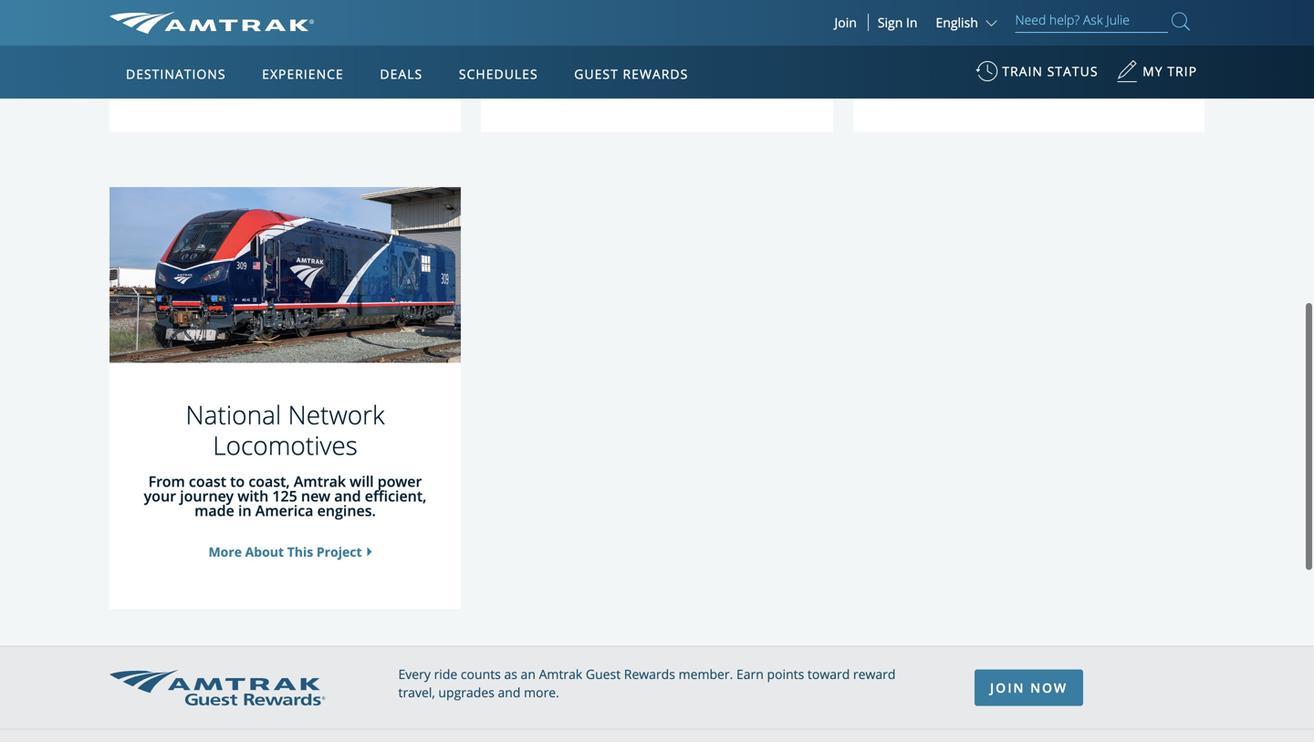 Task type: describe. For each thing, give the bounding box(es) containing it.
amtrak inside every ride counts as an amtrak guest rewards member. earn points toward reward travel, upgrades and more.
[[539, 666, 583, 683]]

to
[[230, 472, 245, 491]]

an
[[521, 666, 536, 683]]

project right guest rewards
[[689, 50, 734, 68]]

guest inside every ride counts as an amtrak guest rewards member. earn points toward reward travel, upgrades and more.
[[586, 666, 621, 683]]

in
[[907, 14, 918, 31]]

experience
[[262, 65, 344, 83]]

efficient,
[[365, 486, 427, 506]]

national network locomotives
[[186, 397, 385, 463]]

sign in
[[878, 14, 918, 31]]

english button
[[936, 14, 1002, 31]]

and inside every ride counts as an amtrak guest rewards member. earn points toward reward travel, upgrades and more.
[[498, 684, 521, 701]]

train status link
[[976, 54, 1099, 99]]

for
[[1126, 9, 1146, 28]]

search icon image
[[1173, 9, 1191, 34]]

power
[[378, 472, 422, 491]]

guest rewards
[[575, 65, 689, 83]]

new inside amtrak is completely reequipping the long distance network with new fleet for 14 overnight routes.
[[1057, 9, 1086, 28]]

with inside amtrak is completely reequipping the long distance network with new fleet for 14 overnight routes.
[[1022, 9, 1053, 28]]

amtrak is completely reequipping the long distance network with new fleet for 14 overnight routes.
[[878, 0, 1181, 43]]

toward
[[808, 666, 850, 683]]

journey
[[180, 486, 234, 506]]

new inside from coast to coast, amtrak will power your journey with 125 new and efficient, made in america engines.
[[301, 486, 331, 506]]

guest rewards button
[[567, 48, 696, 100]]

schedules link
[[452, 46, 546, 99]]

every ride counts as an amtrak guest rewards member. earn points toward reward travel, upgrades and more.
[[399, 666, 896, 701]]

is
[[934, 0, 945, 14]]

join for join
[[835, 14, 857, 31]]

guest inside popup button
[[575, 65, 619, 83]]

network inside amtrak is completely reequipping the long distance network with new fleet for 14 overnight routes.
[[957, 9, 1018, 28]]

join now link
[[975, 670, 1084, 706]]

application inside banner
[[178, 153, 616, 408]]

125
[[272, 486, 297, 506]]

deals
[[380, 65, 423, 83]]

coast
[[189, 472, 226, 491]]

travel,
[[399, 684, 435, 701]]

more.
[[524, 684, 560, 701]]

as
[[504, 666, 518, 683]]

Please enter your search item search field
[[1016, 9, 1169, 33]]

amtrak inside amtrak is completely reequipping the long distance network with new fleet for 14 overnight routes.
[[878, 0, 930, 14]]

train
[[1003, 63, 1044, 80]]

long
[[1147, 0, 1181, 14]]

status
[[1048, 63, 1099, 80]]

ride
[[434, 666, 458, 683]]

join button
[[824, 14, 869, 31]]

your
[[144, 486, 176, 506]]

regions map image
[[178, 153, 616, 408]]

in
[[238, 501, 252, 521]]

experience button
[[255, 48, 351, 100]]

join for join now
[[991, 679, 1026, 697]]

from
[[148, 472, 185, 491]]

trip
[[1168, 63, 1198, 80]]

reward
[[854, 666, 896, 683]]

with inside from coast to coast, amtrak will power your journey with 125 new and efficient, made in america engines.
[[238, 486, 269, 506]]

destinations
[[126, 65, 226, 83]]



Task type: vqa. For each thing, say whether or not it's contained in the screenshot.
NY
no



Task type: locate. For each thing, give the bounding box(es) containing it.
and inside from coast to coast, amtrak will power your journey with 125 new and efficient, made in america engines.
[[334, 486, 361, 506]]

0 horizontal spatial new
[[301, 486, 331, 506]]

and down as
[[498, 684, 521, 701]]

1 vertical spatial and
[[498, 684, 521, 701]]

amtrak guest rewards image
[[110, 670, 325, 706]]

member.
[[679, 666, 734, 683]]

project
[[317, 35, 362, 53], [689, 50, 734, 68], [1061, 66, 1106, 83], [317, 544, 362, 561]]

0 vertical spatial new
[[1057, 9, 1086, 28]]

english
[[936, 14, 979, 31]]

join
[[835, 14, 857, 31], [991, 679, 1026, 697]]

more
[[209, 35, 242, 53], [581, 50, 614, 68], [953, 66, 986, 83], [209, 544, 242, 561]]

now
[[1031, 679, 1069, 697]]

sign
[[878, 14, 903, 31]]

banner containing join
[[0, 0, 1315, 422]]

destinations button
[[119, 48, 233, 100]]

join now
[[991, 679, 1069, 697]]

1 vertical spatial join
[[991, 679, 1026, 697]]

1 vertical spatial guest
[[586, 666, 621, 683]]

my
[[1143, 63, 1164, 80]]

network inside national network locomotives
[[288, 397, 385, 432]]

14
[[1150, 9, 1167, 28]]

1 vertical spatial rewards
[[624, 666, 676, 683]]

guest
[[575, 65, 619, 83], [586, 666, 621, 683]]

distance
[[892, 9, 953, 28]]

schedules
[[459, 65, 538, 83]]

with
[[1022, 9, 1053, 28], [238, 486, 269, 506]]

network
[[957, 9, 1018, 28], [288, 397, 385, 432]]

0 horizontal spatial with
[[238, 486, 269, 506]]

overnight
[[969, 23, 1037, 43]]

national
[[186, 397, 281, 432]]

1 horizontal spatial join
[[991, 679, 1026, 697]]

0 horizontal spatial and
[[334, 486, 361, 506]]

new right 125
[[301, 486, 331, 506]]

banner
[[0, 0, 1315, 422]]

join left sign
[[835, 14, 857, 31]]

more about this project link
[[209, 35, 362, 53], [581, 50, 734, 68], [953, 66, 1106, 83], [209, 544, 362, 561]]

upgrades
[[439, 684, 495, 701]]

1 horizontal spatial network
[[957, 9, 1018, 28]]

0 vertical spatial guest
[[575, 65, 619, 83]]

0 horizontal spatial amtrak
[[294, 472, 346, 491]]

0 horizontal spatial network
[[288, 397, 385, 432]]

join left now
[[991, 679, 1026, 697]]

project up the experience
[[317, 35, 362, 53]]

project down engines.
[[317, 544, 362, 561]]

train status
[[1003, 63, 1099, 80]]

made
[[195, 501, 235, 521]]

engines.
[[317, 501, 376, 521]]

rewards inside every ride counts as an amtrak guest rewards member. earn points toward reward travel, upgrades and more.
[[624, 666, 676, 683]]

amtrak image
[[110, 12, 314, 34]]

1 horizontal spatial and
[[498, 684, 521, 701]]

amtrak inside from coast to coast, amtrak will power your journey with 125 new and efficient, made in america engines.
[[294, 472, 346, 491]]

0 vertical spatial join
[[835, 14, 857, 31]]

rewards inside guest rewards popup button
[[623, 65, 689, 83]]

new
[[1057, 9, 1086, 28], [301, 486, 331, 506]]

join inside banner
[[835, 14, 857, 31]]

america
[[255, 501, 314, 521]]

reequipping
[[1031, 0, 1116, 14]]

from coast to coast, amtrak will power your journey with 125 new and efficient, made in america engines.
[[144, 472, 427, 521]]

locomotives
[[213, 428, 358, 463]]

2 horizontal spatial amtrak
[[878, 0, 930, 14]]

counts
[[461, 666, 501, 683]]

fleet
[[1090, 9, 1122, 28]]

and
[[334, 486, 361, 506], [498, 684, 521, 701]]

amtrak
[[878, 0, 930, 14], [294, 472, 346, 491], [539, 666, 583, 683]]

1 vertical spatial new
[[301, 486, 331, 506]]

0 vertical spatial with
[[1022, 9, 1053, 28]]

2 vertical spatial amtrak
[[539, 666, 583, 683]]

project down 'routes.'
[[1061, 66, 1106, 83]]

1 vertical spatial amtrak
[[294, 472, 346, 491]]

1 horizontal spatial with
[[1022, 9, 1053, 28]]

new left fleet
[[1057, 9, 1086, 28]]

0 vertical spatial and
[[334, 486, 361, 506]]

completely
[[949, 0, 1027, 14]]

0 vertical spatial rewards
[[623, 65, 689, 83]]

this
[[287, 35, 313, 53], [660, 50, 686, 68], [1032, 66, 1058, 83], [287, 544, 313, 561]]

the
[[1120, 0, 1143, 14]]

deals button
[[373, 48, 430, 100]]

routes.
[[1041, 23, 1090, 43]]

about
[[245, 35, 284, 53], [617, 50, 656, 68], [990, 66, 1028, 83], [245, 544, 284, 561]]

1 vertical spatial network
[[288, 397, 385, 432]]

0 vertical spatial amtrak
[[878, 0, 930, 14]]

my trip
[[1143, 63, 1198, 80]]

every
[[399, 666, 431, 683]]

1 horizontal spatial new
[[1057, 9, 1086, 28]]

0 vertical spatial network
[[957, 9, 1018, 28]]

rewards
[[623, 65, 689, 83], [624, 666, 676, 683]]

and left efficient, at the left bottom
[[334, 486, 361, 506]]

will
[[350, 472, 374, 491]]

earn
[[737, 666, 764, 683]]

more about this project
[[209, 35, 362, 53], [581, 50, 734, 68], [953, 66, 1106, 83], [209, 544, 362, 561]]

points
[[768, 666, 805, 683]]

coast,
[[249, 472, 290, 491]]

my trip button
[[1117, 54, 1198, 99]]

1 vertical spatial with
[[238, 486, 269, 506]]

1 horizontal spatial amtrak
[[539, 666, 583, 683]]

application
[[178, 153, 616, 408]]

0 horizontal spatial join
[[835, 14, 857, 31]]

sign in button
[[878, 14, 918, 31]]



